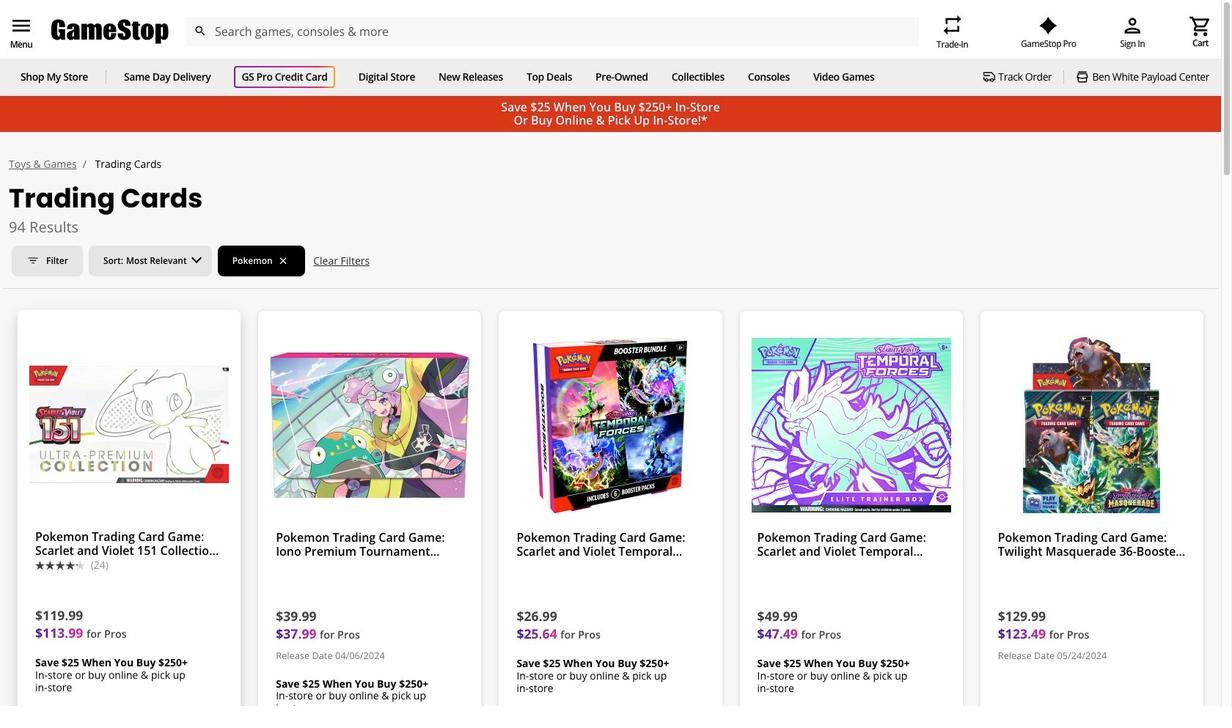 Task type: locate. For each thing, give the bounding box(es) containing it.
None search field
[[186, 17, 920, 46]]

gamestop pro icon image
[[1040, 17, 1058, 34]]



Task type: describe. For each thing, give the bounding box(es) containing it.
Search games, consoles & more search field
[[215, 17, 893, 46]]

gamestop image
[[51, 18, 169, 46]]



Task type: vqa. For each thing, say whether or not it's contained in the screenshot.
Search Box
yes



